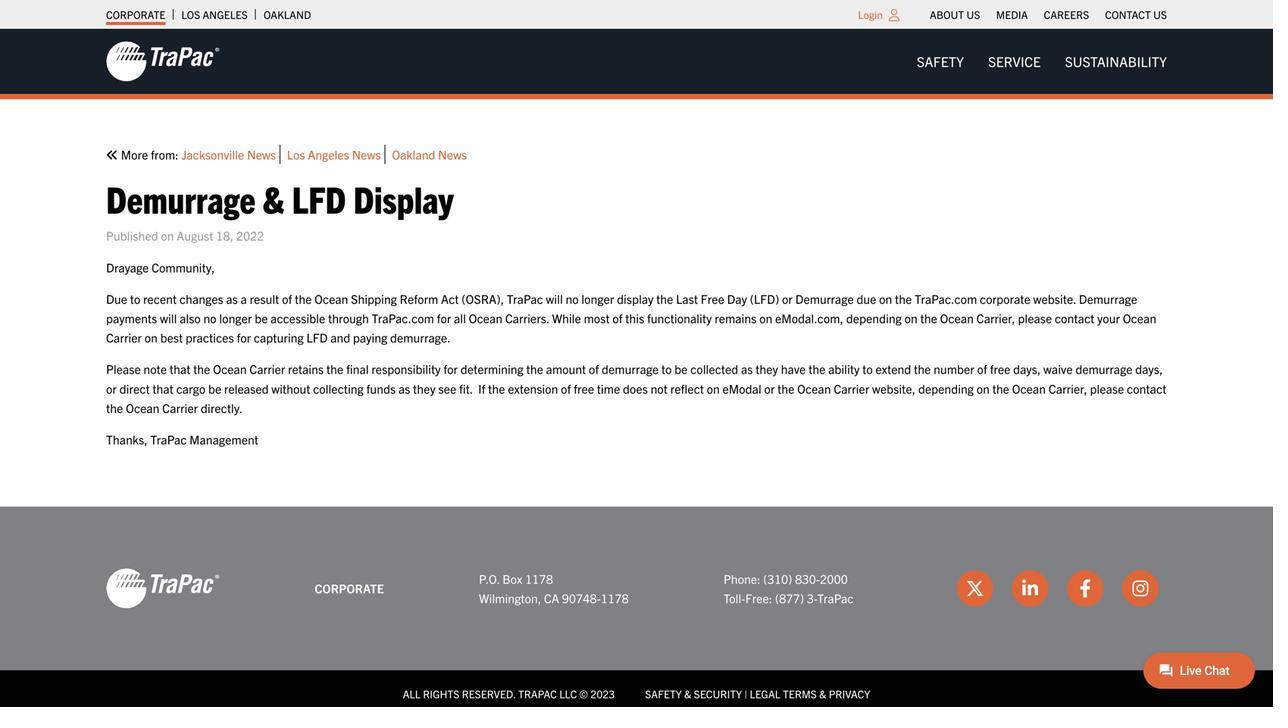 Task type: locate. For each thing, give the bounding box(es) containing it.
please
[[1018, 310, 1053, 326], [1091, 381, 1125, 396]]

0 horizontal spatial they
[[413, 381, 436, 396]]

2 horizontal spatial be
[[675, 361, 688, 377]]

security
[[694, 687, 742, 701]]

2 vertical spatial for
[[444, 361, 458, 377]]

safety
[[917, 53, 964, 70], [645, 687, 682, 701]]

0 horizontal spatial no
[[204, 310, 217, 326]]

1 horizontal spatial contact
[[1127, 381, 1167, 396]]

trapac
[[507, 291, 543, 306], [150, 432, 187, 447], [818, 591, 854, 606]]

1 vertical spatial los
[[287, 147, 305, 162]]

of
[[282, 291, 292, 306], [613, 310, 623, 326], [589, 361, 599, 377], [978, 361, 988, 377], [561, 381, 571, 396]]

& right terms
[[820, 687, 827, 701]]

august
[[177, 228, 213, 243]]

demurrage right waive
[[1076, 361, 1133, 377]]

0 vertical spatial oakland
[[264, 8, 311, 21]]

most
[[584, 310, 610, 326]]

1 vertical spatial free
[[574, 381, 594, 396]]

that up 'cargo'
[[170, 361, 191, 377]]

us inside 'link'
[[1154, 8, 1168, 21]]

0 horizontal spatial news
[[247, 147, 276, 162]]

safety left the security
[[645, 687, 682, 701]]

90748-
[[562, 591, 601, 606]]

safety inside safety link
[[917, 53, 964, 70]]

free right number
[[990, 361, 1011, 377]]

1 horizontal spatial be
[[255, 310, 268, 326]]

oakland inside the demurrage & lfd display article
[[392, 147, 435, 162]]

1 horizontal spatial or
[[765, 381, 775, 396]]

please down website.
[[1018, 310, 1053, 326]]

ability
[[829, 361, 860, 377]]

0 horizontal spatial 1178
[[525, 571, 553, 586]]

1 horizontal spatial longer
[[582, 291, 614, 306]]

1 vertical spatial oakland
[[392, 147, 435, 162]]

of left this
[[613, 310, 623, 326]]

1 horizontal spatial free
[[990, 361, 1011, 377]]

0 vertical spatial they
[[756, 361, 779, 377]]

this
[[626, 310, 645, 326]]

please
[[106, 361, 141, 377]]

as up emodal
[[741, 361, 753, 377]]

your
[[1098, 310, 1121, 326]]

waive
[[1044, 361, 1073, 377]]

for up see
[[444, 361, 458, 377]]

los inside los angeles news link
[[287, 147, 305, 162]]

login link
[[858, 8, 883, 21]]

last
[[676, 291, 698, 306]]

carrier down payments
[[106, 330, 142, 345]]

1 vertical spatial safety
[[645, 687, 682, 701]]

carrier, down corporate
[[977, 310, 1016, 326]]

1 horizontal spatial no
[[566, 291, 579, 306]]

be
[[255, 310, 268, 326], [675, 361, 688, 377], [208, 381, 221, 396]]

be for determining
[[208, 381, 221, 396]]

or
[[782, 291, 793, 306], [106, 381, 117, 396], [765, 381, 775, 396]]

emodal
[[723, 381, 762, 396]]

will up best
[[160, 310, 177, 326]]

demurrage up 'does'
[[602, 361, 659, 377]]

us for about us
[[967, 8, 981, 21]]

please down your on the top right of the page
[[1091, 381, 1125, 396]]

collecting
[[313, 381, 364, 396]]

1 horizontal spatial trapac
[[507, 291, 543, 306]]

los inside los angeles link
[[181, 8, 200, 21]]

0 vertical spatial lfd
[[292, 175, 346, 221]]

1178
[[525, 571, 553, 586], [601, 591, 629, 606]]

1 vertical spatial will
[[160, 310, 177, 326]]

2 horizontal spatial or
[[782, 291, 793, 306]]

they left see
[[413, 381, 436, 396]]

0 vertical spatial as
[[226, 291, 238, 306]]

0 vertical spatial longer
[[582, 291, 614, 306]]

will up while
[[546, 291, 563, 306]]

us right about
[[967, 8, 981, 21]]

carrier, down waive
[[1049, 381, 1088, 396]]

1 vertical spatial 1178
[[601, 591, 629, 606]]

free
[[990, 361, 1011, 377], [574, 381, 594, 396]]

1 horizontal spatial demurrage
[[1076, 361, 1133, 377]]

trapac.com
[[915, 291, 978, 306], [372, 310, 434, 326]]

the
[[295, 291, 312, 306], [657, 291, 674, 306], [895, 291, 912, 306], [921, 310, 938, 326], [193, 361, 210, 377], [327, 361, 344, 377], [527, 361, 543, 377], [809, 361, 826, 377], [914, 361, 931, 377], [488, 381, 505, 396], [778, 381, 795, 396], [993, 381, 1010, 396], [106, 400, 123, 415]]

be down result
[[255, 310, 268, 326]]

demurrage up august
[[106, 175, 256, 221]]

angeles inside the demurrage & lfd display article
[[308, 147, 349, 162]]

us right contact
[[1154, 8, 1168, 21]]

2 demurrage from the left
[[1076, 361, 1133, 377]]

0 vertical spatial for
[[437, 310, 451, 326]]

1 us from the left
[[967, 8, 981, 21]]

1 horizontal spatial they
[[756, 361, 779, 377]]

& for demurrage
[[263, 175, 285, 221]]

will
[[546, 291, 563, 306], [160, 310, 177, 326]]

as inside due to recent changes as a result of the ocean shipping reform act (osra), trapac will no longer display the last free day (lfd) or demurrage due on the trapac.com corporate website. demurrage payments will also no longer be accessible through trapac.com for all ocean carriers. while most of this functionality remains on emodal.com, depending on the ocean carrier, please contact your ocean carrier on best practices for capturing lfd and paying demurrage.
[[226, 291, 238, 306]]

oakland right los angeles at the left
[[264, 8, 311, 21]]

angeles for los angeles
[[203, 8, 248, 21]]

they left have
[[756, 361, 779, 377]]

1 vertical spatial trapac.com
[[372, 310, 434, 326]]

1 horizontal spatial will
[[546, 291, 563, 306]]

reflect
[[671, 381, 704, 396]]

0 horizontal spatial oakland
[[264, 8, 311, 21]]

1 corporate image from the top
[[106, 40, 220, 83]]

on inside demurrage & lfd display published on august 18, 2022
[[161, 228, 174, 243]]

thanks, trapac management
[[106, 432, 259, 447]]

as down responsibility
[[399, 381, 410, 396]]

drayage community,
[[106, 260, 215, 275]]

demurrage.
[[390, 330, 451, 345]]

as
[[226, 291, 238, 306], [741, 361, 753, 377], [399, 381, 410, 396]]

(310)
[[764, 571, 793, 586]]

menu bar containing about us
[[922, 4, 1176, 25]]

1 horizontal spatial &
[[685, 687, 692, 701]]

safety & security link
[[645, 687, 742, 701]]

to right ability
[[863, 361, 873, 377]]

be inside due to recent changes as a result of the ocean shipping reform act (osra), trapac will no longer display the last free day (lfd) or demurrage due on the trapac.com corporate website. demurrage payments will also no longer be accessible through trapac.com for all ocean carriers. while most of this functionality remains on emodal.com, depending on the ocean carrier, please contact your ocean carrier on best practices for capturing lfd and paying demurrage.
[[255, 310, 268, 326]]

reserved.
[[462, 687, 516, 701]]

2 horizontal spatial trapac
[[818, 591, 854, 606]]

1 days, from the left
[[1014, 361, 1041, 377]]

trapac.com left corporate
[[915, 291, 978, 306]]

1 horizontal spatial trapac.com
[[915, 291, 978, 306]]

capturing
[[254, 330, 304, 345]]

all
[[403, 687, 421, 701]]

due
[[857, 291, 877, 306]]

cargo
[[176, 381, 206, 396]]

2 vertical spatial trapac
[[818, 591, 854, 606]]

depending inside due to recent changes as a result of the ocean shipping reform act (osra), trapac will no longer display the last free day (lfd) or demurrage due on the trapac.com corporate website. demurrage payments will also no longer be accessible through trapac.com for all ocean carriers. while most of this functionality remains on emodal.com, depending on the ocean carrier, please contact your ocean carrier on best practices for capturing lfd and paying demurrage.
[[847, 310, 902, 326]]

to up not
[[662, 361, 672, 377]]

2 horizontal spatial to
[[863, 361, 873, 377]]

news
[[247, 147, 276, 162], [352, 147, 381, 162], [438, 147, 467, 162]]

funds
[[367, 381, 396, 396]]

3 news from the left
[[438, 147, 467, 162]]

corporate image
[[106, 40, 220, 83], [106, 567, 220, 610]]

1 horizontal spatial carrier,
[[1049, 381, 1088, 396]]

2 horizontal spatial demurrage
[[1079, 291, 1138, 306]]

demurrage up emodal.com,
[[796, 291, 854, 306]]

& up 2022
[[263, 175, 285, 221]]

trapac up carriers.
[[507, 291, 543, 306]]

or inside due to recent changes as a result of the ocean shipping reform act (osra), trapac will no longer display the last free day (lfd) or demurrage due on the trapac.com corporate website. demurrage payments will also no longer be accessible through trapac.com for all ocean carriers. while most of this functionality remains on emodal.com, depending on the ocean carrier, please contact your ocean carrier on best practices for capturing lfd and paying demurrage.
[[782, 291, 793, 306]]

depending inside the please note that the ocean carrier retains the final responsibility for determining the amount of demurrage to be collected as they have the ability to extend the number of free days, waive demurrage days, or direct that cargo be released without collecting funds as they see fit.  if the extension of free time does not reflect on emodal or the ocean carrier website, depending on the ocean carrier, please contact the ocean carrier directly.
[[919, 381, 974, 396]]

ocean down the direct on the left
[[126, 400, 160, 415]]

1 vertical spatial longer
[[219, 310, 252, 326]]

1 horizontal spatial days,
[[1136, 361, 1163, 377]]

more from: jacksonville news
[[118, 147, 276, 162]]

for right practices
[[237, 330, 251, 345]]

2 news from the left
[[352, 147, 381, 162]]

depending down the due
[[847, 310, 902, 326]]

demurrage
[[106, 175, 256, 221], [796, 291, 854, 306], [1079, 291, 1138, 306]]

|
[[745, 687, 748, 701]]

that down note
[[153, 381, 174, 396]]

1 vertical spatial contact
[[1127, 381, 1167, 396]]

0 vertical spatial angeles
[[203, 8, 248, 21]]

0 horizontal spatial longer
[[219, 310, 252, 326]]

1 horizontal spatial to
[[662, 361, 672, 377]]

0 vertical spatial los
[[181, 8, 200, 21]]

safety for safety & security | legal terms & privacy
[[645, 687, 682, 701]]

1 horizontal spatial please
[[1091, 381, 1125, 396]]

0 vertical spatial safety
[[917, 53, 964, 70]]

as left a at the top left
[[226, 291, 238, 306]]

no up practices
[[204, 310, 217, 326]]

result
[[250, 291, 279, 306]]

2 vertical spatial be
[[208, 381, 221, 396]]

1 horizontal spatial oakland
[[392, 147, 435, 162]]

please inside the please note that the ocean carrier retains the final responsibility for determining the amount of demurrage to be collected as they have the ability to extend the number of free days, waive demurrage days, or direct that cargo be released without collecting funds as they see fit.  if the extension of free time does not reflect on emodal or the ocean carrier website, depending on the ocean carrier, please contact the ocean carrier directly.
[[1091, 381, 1125, 396]]

los right corporate link
[[181, 8, 200, 21]]

carrier down ability
[[834, 381, 870, 396]]

on
[[161, 228, 174, 243], [880, 291, 893, 306], [760, 310, 773, 326], [905, 310, 918, 326], [145, 330, 158, 345], [707, 381, 720, 396], [977, 381, 990, 396]]

0 horizontal spatial los
[[181, 8, 200, 21]]

0 vertical spatial please
[[1018, 310, 1053, 326]]

0 vertical spatial menu bar
[[922, 4, 1176, 25]]

about us
[[930, 8, 981, 21]]

1 horizontal spatial us
[[1154, 8, 1168, 21]]

if
[[478, 381, 486, 396]]

media link
[[997, 4, 1028, 25]]

los
[[181, 8, 200, 21], [287, 147, 305, 162]]

lfd left and
[[307, 330, 328, 345]]

830-
[[795, 571, 820, 586]]

menu bar
[[922, 4, 1176, 25], [905, 46, 1180, 77]]

0 vertical spatial contact
[[1055, 310, 1095, 326]]

demurrage up your on the top right of the page
[[1079, 291, 1138, 306]]

1 vertical spatial carrier,
[[1049, 381, 1088, 396]]

0 vertical spatial free
[[990, 361, 1011, 377]]

& for safety
[[685, 687, 692, 701]]

angeles left oakland link
[[203, 8, 248, 21]]

or right (lfd)
[[782, 291, 793, 306]]

2 vertical spatial as
[[399, 381, 410, 396]]

1 demurrage from the left
[[602, 361, 659, 377]]

or down please
[[106, 381, 117, 396]]

they
[[756, 361, 779, 377], [413, 381, 436, 396]]

0 horizontal spatial will
[[160, 310, 177, 326]]

for left all
[[437, 310, 451, 326]]

sustainability
[[1066, 53, 1168, 70]]

service link
[[977, 46, 1053, 77]]

due to recent changes as a result of the ocean shipping reform act (osra), trapac will no longer display the last free day (lfd) or demurrage due on the trapac.com corporate website. demurrage payments will also no longer be accessible through trapac.com for all ocean carriers. while most of this functionality remains on emodal.com, depending on the ocean carrier, please contact your ocean carrier on best practices for capturing lfd and paying demurrage.
[[106, 291, 1157, 345]]

1 vertical spatial be
[[675, 361, 688, 377]]

menu bar up service
[[922, 4, 1176, 25]]

0 vertical spatial depending
[[847, 310, 902, 326]]

0 horizontal spatial corporate
[[106, 8, 166, 21]]

trapac right thanks,
[[150, 432, 187, 447]]

menu bar containing safety
[[905, 46, 1180, 77]]

please inside due to recent changes as a result of the ocean shipping reform act (osra), trapac will no longer display the last free day (lfd) or demurrage due on the trapac.com corporate website. demurrage payments will also no longer be accessible through trapac.com for all ocean carriers. while most of this functionality remains on emodal.com, depending on the ocean carrier, please contact your ocean carrier on best practices for capturing lfd and paying demurrage.
[[1018, 310, 1053, 326]]

careers link
[[1044, 4, 1090, 25]]

of up time
[[589, 361, 599, 377]]

depending down number
[[919, 381, 974, 396]]

los up demurrage & lfd display published on august 18, 2022
[[287, 147, 305, 162]]

carrier, inside the please note that the ocean carrier retains the final responsibility for determining the amount of demurrage to be collected as they have the ability to extend the number of free days, waive demurrage days, or direct that cargo be released without collecting funds as they see fit.  if the extension of free time does not reflect on emodal or the ocean carrier website, depending on the ocean carrier, please contact the ocean carrier directly.
[[1049, 381, 1088, 396]]

0 horizontal spatial or
[[106, 381, 117, 396]]

trapac.com down reform on the left top of the page
[[372, 310, 434, 326]]

0 horizontal spatial safety
[[645, 687, 682, 701]]

careers
[[1044, 8, 1090, 21]]

1 vertical spatial menu bar
[[905, 46, 1180, 77]]

lfd down los angeles news
[[292, 175, 346, 221]]

solid image
[[106, 149, 118, 161]]

0 vertical spatial corporate image
[[106, 40, 220, 83]]

oakland up display
[[392, 147, 435, 162]]

0 horizontal spatial be
[[208, 381, 221, 396]]

1 vertical spatial angeles
[[308, 147, 349, 162]]

1 vertical spatial lfd
[[307, 330, 328, 345]]

angeles up demurrage & lfd display published on august 18, 2022
[[308, 147, 349, 162]]

reform
[[400, 291, 438, 306]]

0 vertical spatial be
[[255, 310, 268, 326]]

ocean up number
[[941, 310, 974, 326]]

accessible
[[271, 310, 325, 326]]

no up while
[[566, 291, 579, 306]]

free left time
[[574, 381, 594, 396]]

1 vertical spatial please
[[1091, 381, 1125, 396]]

depending
[[847, 310, 902, 326], [919, 381, 974, 396]]

be up reflect
[[675, 361, 688, 377]]

1 horizontal spatial angeles
[[308, 147, 349, 162]]

0 vertical spatial carrier,
[[977, 310, 1016, 326]]

carrier down 'cargo'
[[162, 400, 198, 415]]

2 horizontal spatial &
[[820, 687, 827, 701]]

extension
[[508, 381, 558, 396]]

without
[[272, 381, 310, 396]]

1178 up "ca"
[[525, 571, 553, 586]]

number
[[934, 361, 975, 377]]

menu bar down the "careers" link at right top
[[905, 46, 1180, 77]]

1 horizontal spatial safety
[[917, 53, 964, 70]]

0 horizontal spatial as
[[226, 291, 238, 306]]

1 vertical spatial corporate
[[315, 581, 384, 596]]

wilmington,
[[479, 591, 541, 606]]

for inside the please note that the ocean carrier retains the final responsibility for determining the amount of demurrage to be collected as they have the ability to extend the number of free days, waive demurrage days, or direct that cargo be released without collecting funds as they see fit.  if the extension of free time does not reflect on emodal or the ocean carrier website, depending on the ocean carrier, please contact the ocean carrier directly.
[[444, 361, 458, 377]]

safety down about
[[917, 53, 964, 70]]

or right emodal
[[765, 381, 775, 396]]

0 horizontal spatial demurrage
[[106, 175, 256, 221]]

carrier, inside due to recent changes as a result of the ocean shipping reform act (osra), trapac will no longer display the last free day (lfd) or demurrage due on the trapac.com corporate website. demurrage payments will also no longer be accessible through trapac.com for all ocean carriers. while most of this functionality remains on emodal.com, depending on the ocean carrier, please contact your ocean carrier on best practices for capturing lfd and paying demurrage.
[[977, 310, 1016, 326]]

0 vertical spatial will
[[546, 291, 563, 306]]

2 us from the left
[[1154, 8, 1168, 21]]

for
[[437, 310, 451, 326], [237, 330, 251, 345], [444, 361, 458, 377]]

us
[[967, 8, 981, 21], [1154, 8, 1168, 21]]

footer containing p.o. box 1178
[[0, 507, 1274, 707]]

2 horizontal spatial news
[[438, 147, 467, 162]]

& inside demurrage & lfd display published on august 18, 2022
[[263, 175, 285, 221]]

& left the security
[[685, 687, 692, 701]]

1 vertical spatial depending
[[919, 381, 974, 396]]

of right number
[[978, 361, 988, 377]]

be up directly.
[[208, 381, 221, 396]]

carriers.
[[505, 310, 550, 326]]

0 horizontal spatial us
[[967, 8, 981, 21]]

1 vertical spatial no
[[204, 310, 217, 326]]

angeles
[[203, 8, 248, 21], [308, 147, 349, 162]]

los angeles
[[181, 8, 248, 21]]

ocean down waive
[[1013, 381, 1046, 396]]

(877)
[[775, 591, 804, 606]]

footer
[[0, 507, 1274, 707]]

0 horizontal spatial carrier,
[[977, 310, 1016, 326]]

responsibility
[[372, 361, 441, 377]]

to right "due"
[[130, 291, 140, 306]]

light image
[[889, 9, 900, 21]]

0 vertical spatial trapac
[[507, 291, 543, 306]]

2 horizontal spatial as
[[741, 361, 753, 377]]

us for contact us
[[1154, 8, 1168, 21]]

free
[[701, 291, 725, 306]]

0 horizontal spatial demurrage
[[602, 361, 659, 377]]

longer up "most" at the left top of the page
[[582, 291, 614, 306]]

longer down a at the top left
[[219, 310, 252, 326]]

0 horizontal spatial please
[[1018, 310, 1053, 326]]

1178 right "ca"
[[601, 591, 629, 606]]

1 horizontal spatial news
[[352, 147, 381, 162]]

trapac down 2000
[[818, 591, 854, 606]]



Task type: vqa. For each thing, say whether or not it's contained in the screenshot.
move
no



Task type: describe. For each thing, give the bounding box(es) containing it.
contact inside due to recent changes as a result of the ocean shipping reform act (osra), trapac will no longer display the last free day (lfd) or demurrage due on the trapac.com corporate website. demurrage payments will also no longer be accessible through trapac.com for all ocean carriers. while most of this functionality remains on emodal.com, depending on the ocean carrier, please contact your ocean carrier on best practices for capturing lfd and paying demurrage.
[[1055, 310, 1095, 326]]

los for los angeles
[[181, 8, 200, 21]]

of up accessible in the top left of the page
[[282, 291, 292, 306]]

angeles for los angeles news
[[308, 147, 349, 162]]

ocean up the through
[[315, 291, 348, 306]]

act
[[441, 291, 459, 306]]

safety for safety
[[917, 53, 964, 70]]

ocean down have
[[798, 381, 831, 396]]

demurrage & lfd display article
[[106, 145, 1168, 449]]

lfd inside demurrage & lfd display published on august 18, 2022
[[292, 175, 346, 221]]

website.
[[1034, 291, 1077, 306]]

privacy
[[829, 687, 871, 701]]

rights
[[423, 687, 460, 701]]

see
[[439, 381, 457, 396]]

best
[[160, 330, 183, 345]]

trapac inside phone: (310) 830-2000 toll-free: (877) 3-trapac
[[818, 591, 854, 606]]

of down amount
[[561, 381, 571, 396]]

carrier up released
[[250, 361, 285, 377]]

please note that the ocean carrier retains the final responsibility for determining the amount of demurrage to be collected as they have the ability to extend the number of free days, waive demurrage days, or direct that cargo be released without collecting funds as they see fit.  if the extension of free time does not reflect on emodal or the ocean carrier website, depending on the ocean carrier, please contact the ocean carrier directly.
[[106, 361, 1167, 415]]

demurrage inside demurrage & lfd display published on august 18, 2022
[[106, 175, 256, 221]]

to inside due to recent changes as a result of the ocean shipping reform act (osra), trapac will no longer display the last free day (lfd) or demurrage due on the trapac.com corporate website. demurrage payments will also no longer be accessible through trapac.com for all ocean carriers. while most of this functionality remains on emodal.com, depending on the ocean carrier, please contact your ocean carrier on best practices for capturing lfd and paying demurrage.
[[130, 291, 140, 306]]

amount
[[546, 361, 586, 377]]

community,
[[152, 260, 215, 275]]

1 horizontal spatial as
[[399, 381, 410, 396]]

trapac inside due to recent changes as a result of the ocean shipping reform act (osra), trapac will no longer display the last free day (lfd) or demurrage due on the trapac.com corporate website. demurrage payments will also no longer be accessible through trapac.com for all ocean carriers. while most of this functionality remains on emodal.com, depending on the ocean carrier, please contact your ocean carrier on best practices for capturing lfd and paying demurrage.
[[507, 291, 543, 306]]

1 horizontal spatial 1178
[[601, 591, 629, 606]]

los angeles news
[[287, 147, 381, 162]]

management
[[190, 432, 259, 447]]

ocean up released
[[213, 361, 247, 377]]

carrier inside due to recent changes as a result of the ocean shipping reform act (osra), trapac will no longer display the last free day (lfd) or demurrage due on the trapac.com corporate website. demurrage payments will also no longer be accessible through trapac.com for all ocean carriers. while most of this functionality remains on emodal.com, depending on the ocean carrier, please contact your ocean carrier on best practices for capturing lfd and paying demurrage.
[[106, 330, 142, 345]]

0 horizontal spatial trapac.com
[[372, 310, 434, 326]]

more
[[121, 147, 148, 162]]

final
[[346, 361, 369, 377]]

2022
[[236, 228, 264, 243]]

oakland for oakland
[[264, 8, 311, 21]]

about us link
[[930, 4, 981, 25]]

1 horizontal spatial corporate
[[315, 581, 384, 596]]

18,
[[216, 228, 234, 243]]

while
[[552, 310, 581, 326]]

and
[[331, 330, 350, 345]]

los for los angeles news
[[287, 147, 305, 162]]

login
[[858, 8, 883, 21]]

0 vertical spatial corporate
[[106, 8, 166, 21]]

media
[[997, 8, 1028, 21]]

2023
[[591, 687, 615, 701]]

1 news from the left
[[247, 147, 276, 162]]

through
[[328, 310, 369, 326]]

lfd inside due to recent changes as a result of the ocean shipping reform act (osra), trapac will no longer display the last free day (lfd) or demurrage due on the trapac.com corporate website. demurrage payments will also no longer be accessible through trapac.com for all ocean carriers. while most of this functionality remains on emodal.com, depending on the ocean carrier, please contact your ocean carrier on best practices for capturing lfd and paying demurrage.
[[307, 330, 328, 345]]

ca
[[544, 591, 560, 606]]

drayage
[[106, 260, 149, 275]]

extend
[[876, 361, 912, 377]]

legal
[[750, 687, 781, 701]]

(lfd)
[[750, 291, 780, 306]]

thanks,
[[106, 432, 148, 447]]

oakland for oakland news
[[392, 147, 435, 162]]

0 vertical spatial no
[[566, 291, 579, 306]]

a
[[241, 291, 247, 306]]

direct
[[119, 381, 150, 396]]

recent
[[143, 291, 177, 306]]

contact us
[[1106, 8, 1168, 21]]

about
[[930, 8, 965, 21]]

2 days, from the left
[[1136, 361, 1163, 377]]

service
[[989, 53, 1041, 70]]

jacksonville news link
[[181, 145, 280, 164]]

0 horizontal spatial free
[[574, 381, 594, 396]]

payments
[[106, 310, 157, 326]]

directly.
[[201, 400, 243, 415]]

day
[[727, 291, 747, 306]]

oakland link
[[264, 4, 311, 25]]

ocean right your on the top right of the page
[[1123, 310, 1157, 326]]

0 vertical spatial trapac.com
[[915, 291, 978, 306]]

safety & security | legal terms & privacy
[[645, 687, 871, 701]]

llc
[[560, 687, 577, 701]]

safety link
[[905, 46, 977, 77]]

1 vertical spatial for
[[237, 330, 251, 345]]

does
[[623, 381, 648, 396]]

2 corporate image from the top
[[106, 567, 220, 610]]

1 vertical spatial they
[[413, 381, 436, 396]]

have
[[781, 361, 806, 377]]

be for reform
[[255, 310, 268, 326]]

contact inside the please note that the ocean carrier retains the final responsibility for determining the amount of demurrage to be collected as they have the ability to extend the number of free days, waive demurrage days, or direct that cargo be released without collecting funds as they see fit.  if the extension of free time does not reflect on emodal or the ocean carrier website, depending on the ocean carrier, please contact the ocean carrier directly.
[[1127, 381, 1167, 396]]

oakland news link
[[392, 145, 467, 164]]

not
[[651, 381, 668, 396]]

shipping
[[351, 291, 397, 306]]

collected
[[691, 361, 739, 377]]

1 vertical spatial as
[[741, 361, 753, 377]]

remains
[[715, 310, 757, 326]]

los angeles link
[[181, 4, 248, 25]]

from:
[[151, 147, 179, 162]]

©
[[580, 687, 588, 701]]

sustainability link
[[1053, 46, 1180, 77]]

also
[[180, 310, 201, 326]]

oakland news
[[392, 147, 467, 162]]

all rights reserved. trapac llc © 2023
[[403, 687, 615, 701]]

time
[[597, 381, 620, 396]]

phone:
[[724, 571, 761, 586]]

0 vertical spatial 1178
[[525, 571, 553, 586]]

contact us link
[[1106, 4, 1168, 25]]

published
[[106, 228, 158, 243]]

determining
[[461, 361, 524, 377]]

phone: (310) 830-2000 toll-free: (877) 3-trapac
[[724, 571, 854, 606]]

website,
[[873, 381, 916, 396]]

1 vertical spatial trapac
[[150, 432, 187, 447]]

1 vertical spatial that
[[153, 381, 174, 396]]

1 horizontal spatial demurrage
[[796, 291, 854, 306]]

note
[[144, 361, 167, 377]]

corporate link
[[106, 4, 166, 25]]

p.o. box 1178 wilmington, ca 90748-1178
[[479, 571, 629, 606]]

ocean down "(osra),"
[[469, 310, 503, 326]]

corporate
[[980, 291, 1031, 306]]

practices
[[186, 330, 234, 345]]

0 vertical spatial that
[[170, 361, 191, 377]]

demurrage & lfd display published on august 18, 2022
[[106, 175, 454, 243]]

p.o.
[[479, 571, 500, 586]]



